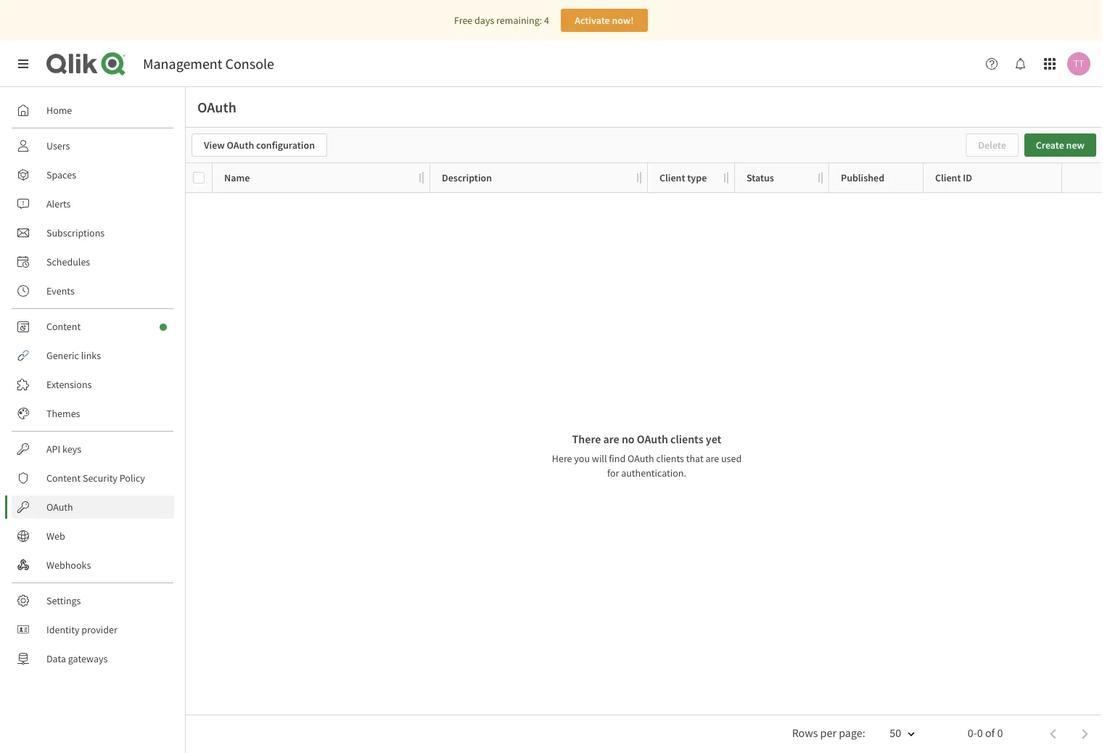 Task type: locate. For each thing, give the bounding box(es) containing it.
page:
[[839, 726, 866, 741]]

generic links
[[46, 349, 101, 362]]

free days remaining: 4
[[455, 14, 550, 27]]

home
[[46, 104, 72, 117]]

2 client from the left
[[936, 171, 962, 184]]

oauth right view
[[227, 139, 254, 152]]

management console
[[143, 55, 274, 73]]

0
[[978, 726, 984, 741], [998, 726, 1004, 741]]

are right that
[[706, 452, 720, 465]]

clients
[[671, 432, 704, 447], [657, 452, 685, 465]]

client left type
[[660, 171, 686, 184]]

provider
[[82, 624, 118, 637]]

api keys link
[[12, 438, 174, 461]]

webhooks link
[[12, 554, 174, 577]]

0 left of
[[978, 726, 984, 741]]

rows
[[793, 726, 819, 741]]

0-0 of 0
[[968, 726, 1004, 741]]

1 vertical spatial are
[[706, 452, 720, 465]]

name
[[224, 171, 250, 184]]

client type
[[660, 171, 707, 184]]

users
[[46, 139, 70, 152]]

0 horizontal spatial are
[[604, 432, 620, 447]]

rows per page:
[[793, 726, 866, 741]]

there are no oauth clients yet here you will find oauth clients that are used for authentication.
[[552, 432, 742, 480]]

are
[[604, 432, 620, 447], [706, 452, 720, 465]]

content
[[46, 320, 81, 333], [46, 472, 81, 485]]

generic links link
[[12, 344, 174, 367]]

1 horizontal spatial client
[[936, 171, 962, 184]]

client id
[[936, 171, 973, 184]]

that
[[687, 452, 704, 465]]

clients up that
[[671, 432, 704, 447]]

1 horizontal spatial 0
[[998, 726, 1004, 741]]

content up generic at left top
[[46, 320, 81, 333]]

0 right of
[[998, 726, 1004, 741]]

settings link
[[12, 590, 174, 613]]

data gateways
[[46, 653, 108, 666]]

content down api keys
[[46, 472, 81, 485]]

1 client from the left
[[660, 171, 686, 184]]

extensions
[[46, 378, 92, 391]]

0 horizontal spatial 0
[[978, 726, 984, 741]]

published
[[841, 171, 885, 184]]

are left no
[[604, 432, 620, 447]]

authentication.
[[622, 466, 687, 480]]

days
[[475, 14, 495, 27]]

oauth
[[197, 98, 237, 117], [227, 139, 254, 152], [637, 432, 669, 447], [628, 452, 655, 465], [46, 501, 73, 514]]

now!
[[612, 14, 634, 27]]

0 vertical spatial content
[[46, 320, 81, 333]]

1 content from the top
[[46, 320, 81, 333]]

policy
[[120, 472, 145, 485]]

management console element
[[143, 55, 274, 73]]

home link
[[12, 99, 174, 122]]

api
[[46, 443, 60, 456]]

navigation pane element
[[0, 93, 185, 677]]

identity provider link
[[12, 619, 174, 642]]

oauth up authentication.
[[628, 452, 655, 465]]

status
[[747, 171, 775, 184]]

of
[[986, 726, 996, 741]]

free
[[455, 14, 473, 27]]

0 horizontal spatial client
[[660, 171, 686, 184]]

events link
[[12, 280, 174, 303]]

settings
[[46, 595, 81, 608]]

client
[[660, 171, 686, 184], [936, 171, 962, 184]]

spaces
[[46, 168, 76, 182]]

you
[[575, 452, 590, 465]]

links
[[81, 349, 101, 362]]

1 vertical spatial content
[[46, 472, 81, 485]]

clients up authentication.
[[657, 452, 685, 465]]

used
[[722, 452, 742, 465]]

client left "id"
[[936, 171, 962, 184]]

50
[[890, 726, 902, 741]]

schedules
[[46, 256, 90, 269]]

web link
[[12, 525, 174, 548]]

description
[[442, 171, 492, 184]]

console
[[225, 55, 274, 73]]

no
[[622, 432, 635, 447]]

generic
[[46, 349, 79, 362]]

oauth up web
[[46, 501, 73, 514]]

0 vertical spatial are
[[604, 432, 620, 447]]

2 content from the top
[[46, 472, 81, 485]]

0-
[[968, 726, 978, 741]]

identity
[[46, 624, 80, 637]]

4
[[545, 14, 550, 27]]

activate
[[575, 14, 610, 27]]

client for client id
[[936, 171, 962, 184]]

create new
[[1037, 139, 1085, 152]]

view
[[204, 139, 225, 152]]



Task type: vqa. For each thing, say whether or not it's contained in the screenshot.
Data Services Contributor, Private Analytics Content Creator, Shared Space Creator, Steward element
no



Task type: describe. For each thing, give the bounding box(es) containing it.
events
[[46, 285, 75, 298]]

terry turtle image
[[1068, 52, 1091, 76]]

identity provider
[[46, 624, 118, 637]]

per
[[821, 726, 837, 741]]

oauth link
[[12, 496, 174, 519]]

subscriptions
[[46, 227, 105, 240]]

extensions link
[[12, 373, 174, 396]]

1 vertical spatial clients
[[657, 452, 685, 465]]

view oauth configuration
[[204, 139, 315, 152]]

configuration
[[256, 139, 315, 152]]

spaces link
[[12, 163, 174, 187]]

create new button
[[1025, 134, 1097, 157]]

view oauth configuration button
[[192, 134, 327, 157]]

alerts link
[[12, 192, 174, 216]]

users link
[[12, 134, 174, 158]]

50 button
[[873, 722, 925, 747]]

web
[[46, 530, 65, 543]]

1 horizontal spatial are
[[706, 452, 720, 465]]

content security policy
[[46, 472, 145, 485]]

there
[[573, 432, 601, 447]]

oauth up view
[[197, 98, 237, 117]]

close sidebar menu image
[[17, 58, 29, 70]]

will
[[592, 452, 607, 465]]

new connector image
[[160, 324, 167, 331]]

id
[[964, 171, 973, 184]]

oauth inside button
[[227, 139, 254, 152]]

here
[[552, 452, 573, 465]]

oauth right no
[[637, 432, 669, 447]]

content link
[[12, 315, 174, 338]]

data
[[46, 653, 66, 666]]

management
[[143, 55, 223, 73]]

content for content
[[46, 320, 81, 333]]

remaining:
[[497, 14, 542, 27]]

client for client type
[[660, 171, 686, 184]]

new
[[1067, 139, 1085, 152]]

yet
[[706, 432, 722, 447]]

alerts
[[46, 197, 71, 211]]

1 0 from the left
[[978, 726, 984, 741]]

content security policy link
[[12, 467, 174, 490]]

content for content security policy
[[46, 472, 81, 485]]

activate now! link
[[561, 9, 648, 32]]

themes
[[46, 407, 80, 420]]

0 vertical spatial clients
[[671, 432, 704, 447]]

subscriptions link
[[12, 221, 174, 245]]

for
[[608, 466, 620, 480]]

data gateways link
[[12, 648, 174, 671]]

themes link
[[12, 402, 174, 425]]

oauth inside navigation pane "element"
[[46, 501, 73, 514]]

type
[[688, 171, 707, 184]]

security
[[83, 472, 118, 485]]

2 0 from the left
[[998, 726, 1004, 741]]

schedules link
[[12, 250, 174, 274]]

keys
[[62, 443, 81, 456]]

webhooks
[[46, 559, 91, 572]]

create
[[1037, 139, 1065, 152]]

activate now!
[[575, 14, 634, 27]]

api keys
[[46, 443, 81, 456]]

gateways
[[68, 653, 108, 666]]

find
[[609, 452, 626, 465]]



